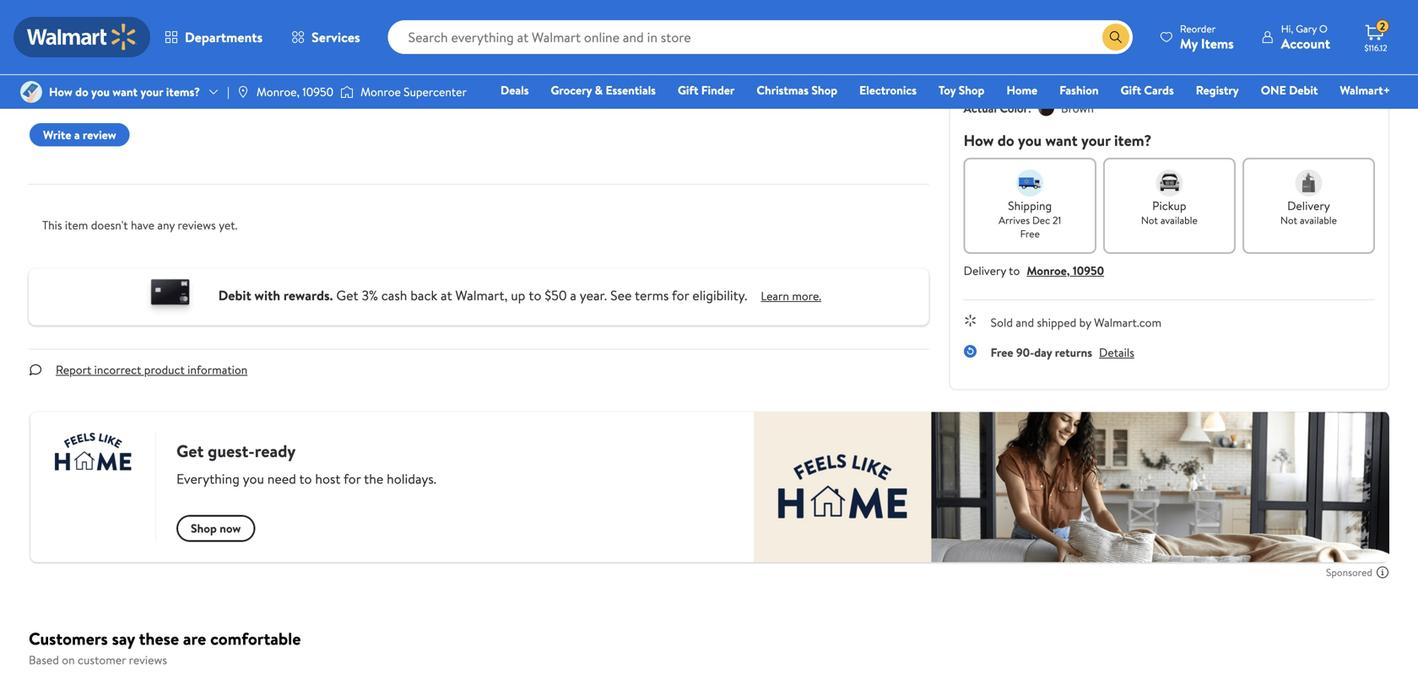 Task type: describe. For each thing, give the bounding box(es) containing it.
intent image for pickup image
[[1156, 170, 1183, 197]]

brown
[[1061, 100, 1094, 116]]

eligibility.
[[692, 286, 747, 305]]

this item doesn't have any reviews yet.
[[42, 217, 238, 233]]

any
[[157, 217, 175, 233]]

details button
[[1099, 344, 1134, 361]]

by
[[1079, 314, 1091, 331]]

on
[[62, 652, 75, 669]]

want for items?
[[112, 84, 138, 100]]

my
[[1180, 34, 1198, 53]]

available for delivery
[[1300, 213, 1337, 228]]

year.
[[580, 286, 607, 305]]

at
[[441, 286, 452, 305]]

1 vertical spatial 10950
[[1073, 263, 1104, 279]]

1 horizontal spatial to
[[1009, 263, 1020, 279]]

how for how do you want your item?
[[964, 130, 994, 151]]

finder
[[701, 82, 735, 98]]

say
[[112, 627, 135, 651]]

product
[[144, 362, 185, 378]]

edit selections button
[[1301, 69, 1375, 85]]

sold and shipped by walmart.com
[[991, 314, 1162, 331]]

monroe, 10950 button
[[1027, 263, 1104, 279]]

learn more.
[[761, 288, 821, 304]]

deals link
[[493, 81, 536, 99]]

shoe size : 9.5
[[964, 70, 1033, 87]]

actual
[[964, 100, 997, 116]]

sponsored
[[1326, 566, 1373, 580]]

free 90-day returns details
[[991, 344, 1134, 361]]

gift for gift finder
[[678, 82, 698, 98]]

edit
[[1301, 69, 1321, 85]]

1 vertical spatial &
[[595, 82, 603, 98]]

one debit card  debit with rewards. get 3% cash back at walmart, up to $50 a year. see terms for eligibility. learn more. element
[[761, 287, 821, 305]]

0 vertical spatial monroe,
[[256, 84, 300, 100]]

incorrect
[[94, 362, 141, 378]]

1 vertical spatial a
[[570, 286, 577, 305]]

arrives
[[999, 213, 1030, 228]]

walmart image
[[27, 24, 137, 51]]

and
[[1016, 314, 1034, 331]]

report
[[56, 362, 91, 378]]

get
[[336, 286, 358, 305]]

walmart+
[[1340, 82, 1390, 98]]

reviews inside customers say these are comfortable based on customer reviews
[[129, 652, 167, 669]]

based
[[29, 652, 59, 669]]

0 horizontal spatial debit
[[218, 286, 251, 305]]

doesn't
[[91, 217, 128, 233]]

delivery to monroe, 10950
[[964, 263, 1104, 279]]

electronics link
[[852, 81, 924, 99]]

shipping
[[1008, 198, 1052, 214]]

report incorrect product information button
[[42, 350, 261, 390]]

gift finder
[[678, 82, 735, 98]]

pickup not available
[[1141, 198, 1198, 228]]

not for pickup
[[1141, 213, 1158, 228]]

are
[[183, 627, 206, 651]]

one debit card image
[[136, 276, 205, 319]]

christmas shop
[[757, 82, 838, 98]]

ad disclaimer and feedback image
[[1376, 566, 1389, 580]]

reviews right any
[[178, 217, 216, 233]]

christmas
[[757, 82, 809, 98]]

1 horizontal spatial monroe,
[[1027, 263, 1070, 279]]

0 vertical spatial debit
[[1289, 82, 1318, 98]]

yet.
[[219, 217, 238, 233]]

not for delivery
[[1281, 213, 1298, 228]]

customers say these are comfortable based on customer reviews
[[29, 627, 301, 669]]

sold
[[991, 314, 1013, 331]]

selections
[[1324, 69, 1375, 85]]

deals
[[501, 82, 529, 98]]

you for how do you want your item?
[[1018, 130, 1042, 151]]

21
[[1053, 213, 1061, 228]]

toy
[[939, 82, 956, 98]]

your for items?
[[140, 84, 163, 100]]

cash
[[381, 286, 407, 305]]

shoe
[[964, 70, 989, 87]]

monroe supercenter
[[361, 84, 467, 100]]

0 horizontal spatial 10950
[[302, 84, 334, 100]]

available for pickup
[[1161, 213, 1198, 228]]

customer
[[29, 39, 115, 67]]

grocery
[[551, 82, 592, 98]]

item?
[[1114, 130, 1152, 151]]

how do you want your item?
[[964, 130, 1152, 151]]

your for item?
[[1081, 130, 1111, 151]]

more.
[[792, 288, 821, 304]]

2 size from the left
[[1054, 70, 1074, 87]]

how do you want your items?
[[49, 84, 200, 100]]

these
[[139, 627, 179, 651]]

guide
[[1076, 70, 1105, 87]]

up to sixty percent off deals. shop now. image
[[964, 22, 1375, 60]]

supercenter
[[404, 84, 467, 100]]

services
[[312, 28, 360, 46]]

intent image for shipping image
[[1017, 170, 1044, 197]]

2
[[1380, 19, 1385, 34]]

home
[[1007, 82, 1038, 98]]

 image for monroe supercenter
[[340, 84, 354, 100]]

cards
[[1144, 82, 1174, 98]]

customer
[[78, 652, 126, 669]]

information
[[188, 362, 248, 378]]

gift cards
[[1121, 82, 1174, 98]]

0 horizontal spatial to
[[529, 286, 541, 305]]

do for how do you want your item?
[[998, 130, 1014, 151]]

write
[[43, 127, 71, 143]]

for
[[672, 286, 689, 305]]

customers
[[29, 627, 108, 651]]



Task type: locate. For each thing, give the bounding box(es) containing it.
grocery & essentials link
[[543, 81, 663, 99]]

1 horizontal spatial debit
[[1289, 82, 1318, 98]]

1 horizontal spatial 10950
[[1073, 263, 1104, 279]]

0 vertical spatial do
[[75, 84, 88, 100]]

(
[[83, 89, 86, 104]]

: for color
[[1028, 100, 1032, 116]]

gift left finder
[[678, 82, 698, 98]]

1 horizontal spatial size
[[1054, 70, 1074, 87]]

monroe, 10950
[[256, 84, 334, 100]]

gift cards link
[[1113, 81, 1182, 99]]

gift finder link
[[670, 81, 742, 99]]

one debit
[[1261, 82, 1318, 98]]

Search search field
[[388, 20, 1133, 54]]

registry
[[1196, 82, 1239, 98]]

|
[[227, 84, 229, 100]]

9.5
[[1019, 70, 1033, 87]]

shop for toy shop
[[959, 82, 985, 98]]

a right $50
[[570, 286, 577, 305]]

departments
[[185, 28, 263, 46]]

2 shop from the left
[[959, 82, 985, 98]]

10950 up by
[[1073, 263, 1104, 279]]

details
[[1099, 344, 1134, 361]]

90-
[[1016, 344, 1034, 361]]

1 horizontal spatial a
[[570, 286, 577, 305]]

walmart+ link
[[1332, 81, 1398, 99]]

1 horizontal spatial want
[[1045, 130, 1078, 151]]

size
[[992, 70, 1012, 87], [1054, 70, 1074, 87]]

write a review link
[[29, 122, 131, 147]]

do down 'customer'
[[75, 84, 88, 100]]

a inside write a review link
[[74, 127, 80, 143]]

& right the grocery
[[595, 82, 603, 98]]

1 vertical spatial want
[[1045, 130, 1078, 151]]

walmart.com
[[1094, 314, 1162, 331]]

0 horizontal spatial gift
[[678, 82, 698, 98]]

0 horizontal spatial want
[[112, 84, 138, 100]]

reviews right the 0
[[95, 89, 127, 104]]

your right )
[[140, 84, 163, 100]]

0 vertical spatial your
[[140, 84, 163, 100]]

1 horizontal spatial do
[[998, 130, 1014, 151]]

to right up
[[529, 286, 541, 305]]

christmas shop link
[[749, 81, 845, 99]]

10950 down services dropdown button in the left of the page
[[302, 84, 334, 100]]

this
[[42, 217, 62, 233]]

1 vertical spatial free
[[991, 344, 1013, 361]]

pickup
[[1152, 198, 1186, 214]]

:
[[1012, 70, 1015, 87], [1028, 100, 1032, 116]]

toy shop
[[939, 82, 985, 98]]

0 horizontal spatial monroe,
[[256, 84, 300, 100]]

1 vertical spatial delivery
[[964, 263, 1006, 279]]

free down shipping
[[1020, 227, 1040, 241]]

: for size
[[1012, 70, 1015, 87]]

0 vertical spatial you
[[91, 84, 110, 100]]

do
[[75, 84, 88, 100], [998, 130, 1014, 151]]

how down actual
[[964, 130, 994, 151]]

monroe, down dec
[[1027, 263, 1070, 279]]

1 horizontal spatial you
[[1018, 130, 1042, 151]]

shop for christmas shop
[[812, 82, 838, 98]]

2 gift from the left
[[1121, 82, 1141, 98]]

grocery & essentials
[[551, 82, 656, 98]]

customer reviews & ratings
[[29, 39, 271, 67]]

delivery for not
[[1287, 198, 1330, 214]]

1 horizontal spatial  image
[[340, 84, 354, 100]]

1 horizontal spatial free
[[1020, 227, 1040, 241]]

delivery up sold
[[964, 263, 1006, 279]]

not inside the pickup not available
[[1141, 213, 1158, 228]]

gift left cards
[[1121, 82, 1141, 98]]

not inside delivery not available
[[1281, 213, 1298, 228]]

0 horizontal spatial size
[[992, 70, 1012, 87]]

want down brown
[[1045, 130, 1078, 151]]

fashion link
[[1052, 81, 1106, 99]]

departments button
[[150, 17, 277, 57]]

do down color
[[998, 130, 1014, 151]]

back
[[410, 286, 437, 305]]

shop
[[812, 82, 838, 98], [959, 82, 985, 98]]

available inside delivery not available
[[1300, 213, 1337, 228]]

you for how do you want your items?
[[91, 84, 110, 100]]

available down intent image for delivery
[[1300, 213, 1337, 228]]

1 shop from the left
[[812, 82, 838, 98]]

0 horizontal spatial free
[[991, 344, 1013, 361]]

delivery not available
[[1281, 198, 1337, 228]]

your left item?
[[1081, 130, 1111, 151]]

1 available from the left
[[1161, 213, 1198, 228]]

( 0 reviews )
[[83, 89, 131, 104]]

delivery for to
[[964, 263, 1006, 279]]

 image
[[20, 81, 42, 103]]

reorder my items
[[1180, 22, 1234, 53]]

1 horizontal spatial :
[[1028, 100, 1032, 116]]

gift
[[678, 82, 698, 98], [1121, 82, 1141, 98]]

0 vertical spatial 10950
[[302, 84, 334, 100]]

1 horizontal spatial available
[[1300, 213, 1337, 228]]

reviews up how do you want your items?
[[120, 39, 186, 67]]

size guide
[[1054, 70, 1105, 87]]

not down intent image for delivery
[[1281, 213, 1298, 228]]

monroe
[[361, 84, 401, 100]]

to down arrives at the top right of page
[[1009, 263, 1020, 279]]

0 horizontal spatial &
[[190, 39, 204, 67]]

account
[[1281, 34, 1330, 53]]

1 size from the left
[[992, 70, 1012, 87]]

1 horizontal spatial shop
[[959, 82, 985, 98]]

0 vertical spatial delivery
[[1287, 198, 1330, 214]]

0 horizontal spatial not
[[1141, 213, 1158, 228]]

how for how do you want your items?
[[49, 84, 72, 100]]

returns
[[1055, 344, 1092, 361]]

hi,
[[1281, 22, 1294, 36]]

day
[[1034, 344, 1052, 361]]

reviews down these
[[129, 652, 167, 669]]

gary
[[1296, 22, 1317, 36]]

debit with rewards. get 3% cash back at walmart, up to $50 a year. see terms for eligibility.
[[218, 286, 747, 305]]

1 gift from the left
[[678, 82, 698, 98]]

1 vertical spatial monroe,
[[1027, 263, 1070, 279]]

not down intent image for pickup
[[1141, 213, 1158, 228]]

1 horizontal spatial &
[[595, 82, 603, 98]]

do for how do you want your items?
[[75, 84, 88, 100]]

how left (
[[49, 84, 72, 100]]

0
[[86, 89, 92, 104]]

want right the 0
[[112, 84, 138, 100]]

debit right one
[[1289, 82, 1318, 98]]

debit left with
[[218, 286, 251, 305]]

1 vertical spatial your
[[1081, 130, 1111, 151]]

learn
[[761, 288, 789, 304]]

0 horizontal spatial delivery
[[964, 263, 1006, 279]]

your
[[140, 84, 163, 100], [1081, 130, 1111, 151]]

you right (
[[91, 84, 110, 100]]

 image left monroe
[[340, 84, 354, 100]]

report incorrect product information
[[56, 362, 248, 378]]

shop right christmas
[[812, 82, 838, 98]]

size guide button
[[1054, 70, 1105, 87]]

& up items?
[[190, 39, 204, 67]]

0 horizontal spatial you
[[91, 84, 110, 100]]

have
[[131, 217, 155, 233]]

shop up actual
[[959, 82, 985, 98]]

a right write at the left top
[[74, 127, 80, 143]]

dec
[[1032, 213, 1050, 228]]

reviews
[[120, 39, 186, 67], [95, 89, 127, 104], [178, 217, 216, 233], [129, 652, 167, 669]]

available down intent image for pickup
[[1161, 213, 1198, 228]]

you down color
[[1018, 130, 1042, 151]]

essentials
[[606, 82, 656, 98]]

not
[[1141, 213, 1158, 228], [1281, 213, 1298, 228]]

1 vertical spatial how
[[964, 130, 994, 151]]

item
[[65, 217, 88, 233]]

1 vertical spatial to
[[529, 286, 541, 305]]

gift inside "link"
[[1121, 82, 1141, 98]]

to
[[1009, 263, 1020, 279], [529, 286, 541, 305]]

electronics
[[859, 82, 917, 98]]

0 horizontal spatial  image
[[236, 85, 250, 99]]

size left 9.5
[[992, 70, 1012, 87]]

1 vertical spatial do
[[998, 130, 1014, 151]]

free inside shipping arrives dec 21 free
[[1020, 227, 1040, 241]]

 image for monroe, 10950
[[236, 85, 250, 99]]

0 vertical spatial &
[[190, 39, 204, 67]]

: down home
[[1028, 100, 1032, 116]]

o
[[1319, 22, 1328, 36]]

1 horizontal spatial gift
[[1121, 82, 1141, 98]]

0 vertical spatial a
[[74, 127, 80, 143]]

0 vertical spatial free
[[1020, 227, 1040, 241]]

want for item?
[[1045, 130, 1078, 151]]

1 vertical spatial :
[[1028, 100, 1032, 116]]

available inside the pickup not available
[[1161, 213, 1198, 228]]

0 horizontal spatial how
[[49, 84, 72, 100]]

0 horizontal spatial available
[[1161, 213, 1198, 228]]

actual color :
[[964, 100, 1032, 116]]

intent image for delivery image
[[1295, 170, 1322, 197]]

0 horizontal spatial shop
[[812, 82, 838, 98]]

1 not from the left
[[1141, 213, 1158, 228]]

1 horizontal spatial your
[[1081, 130, 1111, 151]]

1 horizontal spatial how
[[964, 130, 994, 151]]

 image right |
[[236, 85, 250, 99]]

rewards.
[[284, 286, 333, 305]]

0 horizontal spatial :
[[1012, 70, 1015, 87]]

free left the 90-
[[991, 344, 1013, 361]]

1 horizontal spatial delivery
[[1287, 198, 1330, 214]]

debit
[[1289, 82, 1318, 98], [218, 286, 251, 305]]

delivery down intent image for delivery
[[1287, 198, 1330, 214]]

2 available from the left
[[1300, 213, 1337, 228]]

one debit link
[[1253, 81, 1326, 99]]

0 horizontal spatial a
[[74, 127, 80, 143]]

shipped
[[1037, 314, 1077, 331]]

write a review
[[43, 127, 116, 143]]

fashion
[[1060, 82, 1099, 98]]

1 vertical spatial you
[[1018, 130, 1042, 151]]

2 not from the left
[[1281, 213, 1298, 228]]

0 vertical spatial want
[[112, 84, 138, 100]]

toy shop link
[[931, 81, 992, 99]]

gift for gift cards
[[1121, 82, 1141, 98]]

 image
[[340, 84, 354, 100], [236, 85, 250, 99]]

0 vertical spatial to
[[1009, 263, 1020, 279]]

0 vertical spatial how
[[49, 84, 72, 100]]

0 horizontal spatial do
[[75, 84, 88, 100]]

monroe, right |
[[256, 84, 300, 100]]

0 horizontal spatial your
[[140, 84, 163, 100]]

&
[[190, 39, 204, 67], [595, 82, 603, 98]]

size left the guide
[[1054, 70, 1074, 87]]

$116.12
[[1365, 42, 1387, 54]]

: left 9.5
[[1012, 70, 1015, 87]]

1 horizontal spatial not
[[1281, 213, 1298, 228]]

1 vertical spatial debit
[[218, 286, 251, 305]]

search icon image
[[1109, 30, 1123, 44]]

Walmart Site-Wide search field
[[388, 20, 1133, 54]]

3%
[[362, 286, 378, 305]]

delivery inside delivery not available
[[1287, 198, 1330, 214]]

0 vertical spatial :
[[1012, 70, 1015, 87]]

monroe,
[[256, 84, 300, 100], [1027, 263, 1070, 279]]

shipping arrives dec 21 free
[[999, 198, 1061, 241]]



Task type: vqa. For each thing, say whether or not it's contained in the screenshot.
Create
no



